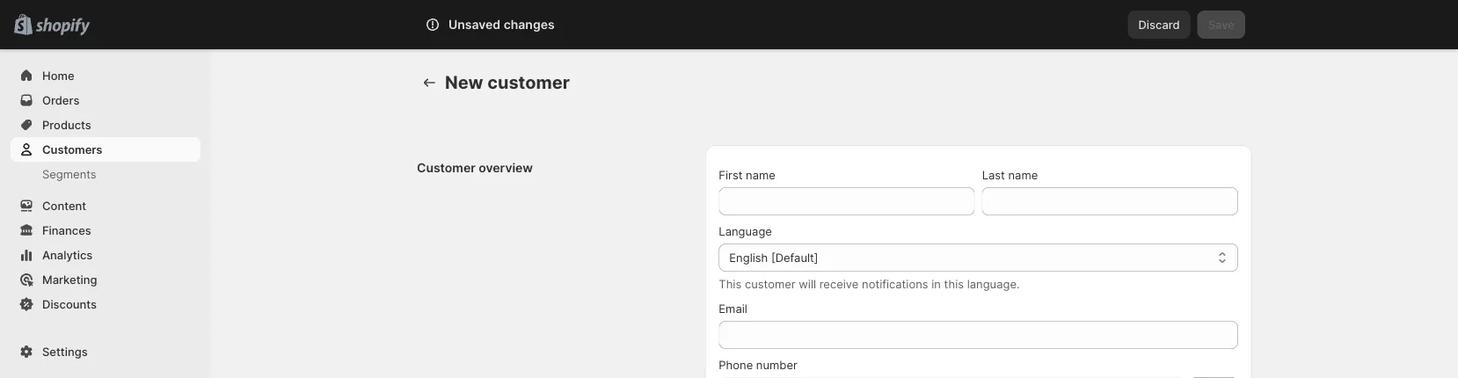 Task type: describe. For each thing, give the bounding box(es) containing it.
settings
[[42, 345, 88, 358]]

content link
[[11, 193, 201, 218]]

phone
[[719, 358, 753, 372]]

first name
[[719, 168, 776, 182]]

unsaved changes
[[449, 17, 555, 32]]

changes
[[504, 17, 555, 32]]

this
[[944, 277, 964, 291]]

marketing link
[[11, 267, 201, 292]]

in
[[932, 277, 941, 291]]

save button
[[1198, 11, 1245, 39]]

overview
[[479, 161, 533, 175]]

last name
[[982, 168, 1038, 182]]

orders
[[42, 93, 80, 107]]

customer for new
[[487, 72, 570, 93]]

notifications
[[862, 277, 928, 291]]

receive
[[819, 277, 859, 291]]

discounts
[[42, 297, 97, 311]]

settings link
[[11, 339, 201, 364]]

[default]
[[771, 251, 818, 264]]

this customer will receive notifications in this language.
[[719, 277, 1020, 291]]

orders link
[[11, 88, 201, 113]]

search button
[[474, 11, 984, 39]]

customers link
[[11, 137, 201, 162]]

products link
[[11, 113, 201, 137]]

customer for this
[[745, 277, 796, 291]]

language
[[719, 224, 772, 238]]

english [default]
[[729, 251, 818, 264]]

sales
[[18, 336, 45, 349]]

analytics
[[42, 248, 93, 262]]

this
[[719, 277, 742, 291]]

will
[[799, 277, 816, 291]]

phone number
[[719, 358, 798, 372]]

discounts link
[[11, 292, 201, 317]]

Last name text field
[[982, 187, 1238, 215]]

products
[[42, 118, 91, 131]]

home link
[[11, 63, 201, 88]]

marketing
[[42, 273, 97, 286]]

content
[[42, 199, 86, 212]]

analytics link
[[11, 243, 201, 267]]

number
[[756, 358, 798, 372]]



Task type: vqa. For each thing, say whether or not it's contained in the screenshot.
text field
no



Task type: locate. For each thing, give the bounding box(es) containing it.
finances link
[[11, 218, 201, 243]]

english
[[729, 251, 768, 264]]

customer down english [default]
[[745, 277, 796, 291]]

name
[[746, 168, 776, 182], [1008, 168, 1038, 182]]

name right last
[[1008, 168, 1038, 182]]

name right first
[[746, 168, 776, 182]]

Email email field
[[719, 321, 1238, 349]]

sales channels button
[[11, 331, 201, 355]]

unsaved
[[449, 17, 501, 32]]

name for last name
[[1008, 168, 1038, 182]]

0 horizontal spatial customer
[[487, 72, 570, 93]]

channels
[[48, 336, 94, 349]]

customer
[[487, 72, 570, 93], [745, 277, 796, 291]]

2 name from the left
[[1008, 168, 1038, 182]]

search
[[503, 18, 540, 31]]

discard
[[1138, 18, 1180, 31]]

segments
[[42, 167, 96, 181]]

finances
[[42, 223, 91, 237]]

name for first name
[[746, 168, 776, 182]]

1 horizontal spatial name
[[1008, 168, 1038, 182]]

home
[[42, 69, 74, 82]]

save
[[1208, 18, 1235, 31]]

customer
[[417, 161, 476, 175]]

1 horizontal spatial customer
[[745, 277, 796, 291]]

sales channels
[[18, 336, 94, 349]]

email
[[719, 302, 747, 315]]

last
[[982, 168, 1005, 182]]

customer overview
[[417, 161, 533, 175]]

discard button
[[1128, 11, 1191, 39]]

first
[[719, 168, 743, 182]]

customer down changes
[[487, 72, 570, 93]]

0 vertical spatial customer
[[487, 72, 570, 93]]

language.
[[967, 277, 1020, 291]]

0 horizontal spatial name
[[746, 168, 776, 182]]

new
[[445, 72, 483, 93]]

shopify image
[[35, 18, 90, 36]]

segments link
[[11, 162, 201, 186]]

1 name from the left
[[746, 168, 776, 182]]

1 vertical spatial customer
[[745, 277, 796, 291]]

new customer
[[445, 72, 570, 93]]

customers
[[42, 142, 102, 156]]



